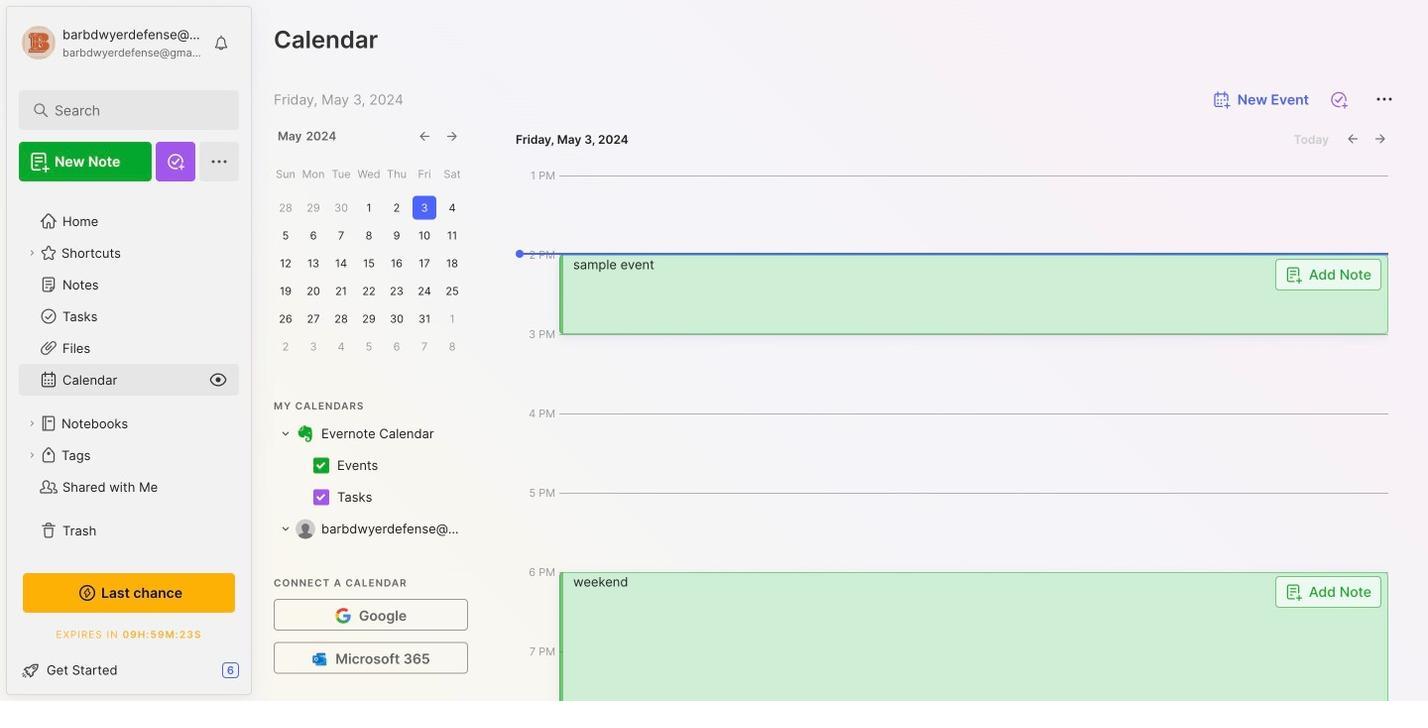 Task type: vqa. For each thing, say whether or not it's contained in the screenshot.
Click To Collapse icon
yes



Task type: locate. For each thing, give the bounding box(es) containing it.
expand tags image
[[26, 449, 38, 461]]

row up the "select3012" checkbox
[[274, 450, 464, 482]]

row
[[274, 418, 464, 450], [274, 450, 464, 482], [274, 482, 464, 514], [274, 514, 464, 545]]

arrow image for fourth row from the top
[[280, 524, 292, 536]]

arrow image
[[280, 428, 292, 440], [280, 524, 292, 536]]

arrow image for 4th row from the bottom
[[280, 428, 292, 440]]

None search field
[[55, 98, 213, 122]]

2 arrow image from the top
[[280, 524, 292, 536]]

Help and Learning task checklist field
[[7, 655, 251, 687]]

grid
[[274, 418, 464, 514]]

tree
[[7, 193, 251, 559]]

sample event Event actions field
[[560, 255, 1389, 334]]

0 vertical spatial arrow image
[[280, 428, 292, 440]]

row up select3011 checkbox
[[274, 418, 464, 450]]

Search text field
[[55, 101, 213, 120]]

2024 field
[[302, 128, 337, 144]]

cell
[[321, 424, 438, 444], [337, 456, 386, 476], [337, 488, 380, 508], [321, 520, 464, 539]]

row down select3011 checkbox
[[274, 482, 464, 514]]

new task image
[[1330, 90, 1349, 110]]

cell down the "select3012" checkbox
[[321, 520, 464, 539]]

1 arrow image from the top
[[280, 428, 292, 440]]

1 vertical spatial arrow image
[[280, 524, 292, 536]]

weekend Event actions field
[[560, 572, 1389, 701]]

row down the "select3012" checkbox
[[274, 514, 464, 545]]

main element
[[0, 0, 258, 701]]



Task type: describe. For each thing, give the bounding box(es) containing it.
click to collapse image
[[251, 665, 265, 689]]

More actions field
[[1365, 79, 1405, 120]]

Select3011 checkbox
[[314, 458, 329, 474]]

Account field
[[19, 23, 202, 63]]

3 row from the top
[[274, 482, 464, 514]]

4 row from the top
[[274, 514, 464, 545]]

none search field inside main element
[[55, 98, 213, 122]]

Select3012 checkbox
[[314, 490, 329, 506]]

1 row from the top
[[274, 418, 464, 450]]

more actions image
[[1373, 87, 1397, 111]]

2 row from the top
[[274, 450, 464, 482]]

May field
[[274, 128, 302, 144]]

tree inside main element
[[7, 193, 251, 559]]

cell right select3011 checkbox
[[337, 456, 386, 476]]

cell right the "select3012" checkbox
[[337, 488, 380, 508]]

expand notebooks image
[[26, 418, 38, 430]]

cell up select3011 checkbox
[[321, 424, 438, 444]]



